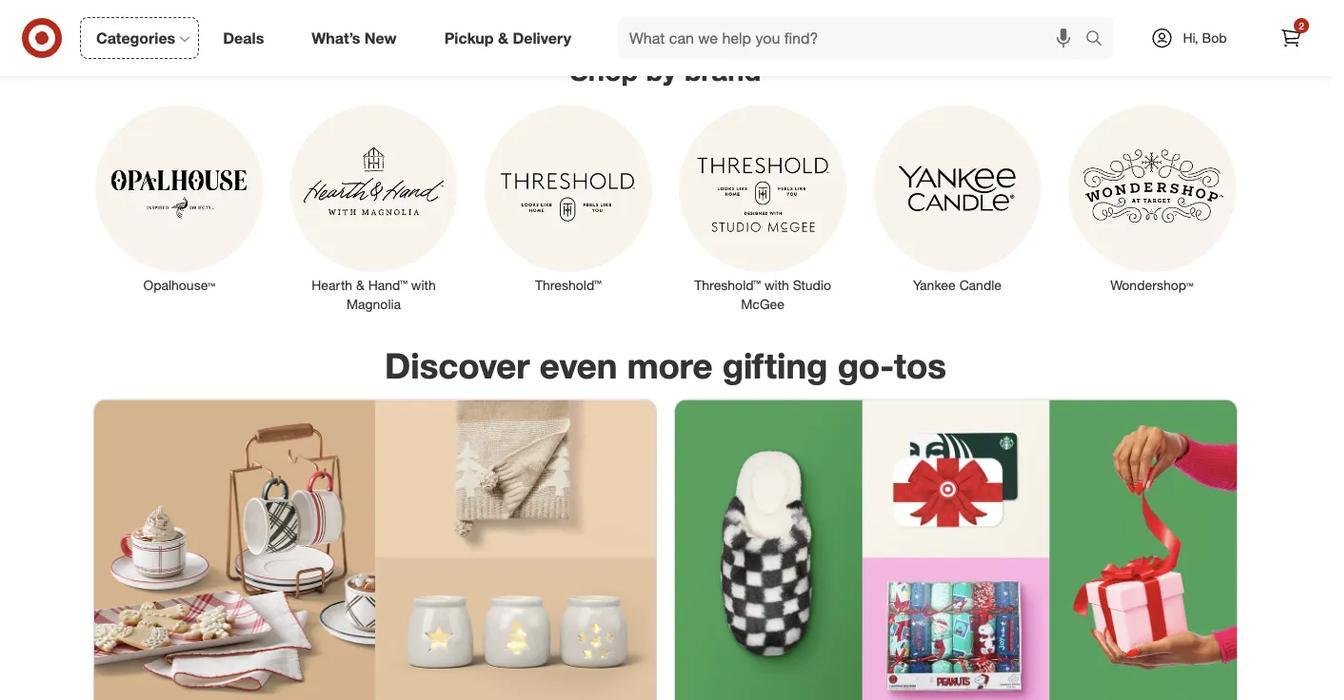 Task type: locate. For each thing, give the bounding box(es) containing it.
shop by brand
[[570, 53, 761, 87]]

wondershop™
[[1111, 277, 1194, 294]]

new
[[365, 29, 397, 47]]

candle
[[960, 277, 1002, 294]]

0 horizontal spatial &
[[356, 277, 365, 294]]

0 horizontal spatial with
[[411, 277, 436, 294]]

1 vertical spatial &
[[356, 277, 365, 294]]

&
[[498, 29, 508, 47], [356, 277, 365, 294]]

with up mcgee at the top of the page
[[765, 277, 789, 294]]

gifting
[[723, 345, 828, 387]]

search button
[[1077, 17, 1123, 63]]

1 horizontal spatial with
[[765, 277, 789, 294]]

discover even more gifting go-tos
[[385, 345, 946, 387]]

1 horizontal spatial &
[[498, 29, 508, 47]]

pickup
[[444, 29, 494, 47]]

threshold™ with studio mcgee link
[[666, 101, 860, 314]]

with
[[411, 277, 436, 294], [765, 277, 789, 294]]

& inside hearth & hand™ with magnolia
[[356, 277, 365, 294]]

threshold™ link
[[471, 101, 666, 295]]

threshold™ up mcgee at the top of the page
[[694, 277, 761, 294]]

hearth & hand™ with magnolia
[[312, 277, 436, 313]]

discover
[[385, 345, 530, 387]]

2 threshold™ from the left
[[694, 277, 761, 294]]

hi,
[[1183, 30, 1199, 46]]

pickup & delivery link
[[428, 17, 595, 59]]

0 vertical spatial &
[[498, 29, 508, 47]]

& for pickup
[[498, 29, 508, 47]]

threshold™
[[535, 277, 602, 294], [694, 277, 761, 294]]

threshold™ up the even
[[535, 277, 602, 294]]

1 horizontal spatial threshold™
[[694, 277, 761, 294]]

threshold™ inside threshold™ link
[[535, 277, 602, 294]]

magnolia
[[347, 296, 401, 313]]

0 horizontal spatial threshold™
[[535, 277, 602, 294]]

1 threshold™ from the left
[[535, 277, 602, 294]]

with right the hand™
[[411, 277, 436, 294]]

hearth
[[312, 277, 352, 294]]

threshold™ inside threshold™ with studio mcgee
[[694, 277, 761, 294]]

2 with from the left
[[765, 277, 789, 294]]

mcgee
[[741, 296, 785, 313]]

1 with from the left
[[411, 277, 436, 294]]

what's new link
[[295, 17, 421, 59]]

& up magnolia
[[356, 277, 365, 294]]

even
[[540, 345, 618, 387]]

& right "pickup"
[[498, 29, 508, 47]]

hearth & hand™ with magnolia link
[[276, 101, 471, 314]]

brand
[[685, 53, 761, 87]]

hand™
[[368, 277, 407, 294]]

yankee candle link
[[860, 101, 1055, 295]]



Task type: describe. For each thing, give the bounding box(es) containing it.
yankee
[[913, 277, 956, 294]]

studio
[[793, 277, 831, 294]]

what's
[[312, 29, 360, 47]]

opalhouse™
[[143, 277, 215, 294]]

shop
[[570, 53, 638, 87]]

delivery
[[513, 29, 571, 47]]

deals link
[[207, 17, 288, 59]]

categories
[[96, 29, 175, 47]]

threshold™ with studio mcgee
[[694, 277, 831, 313]]

by
[[646, 53, 677, 87]]

with inside hearth & hand™ with magnolia
[[411, 277, 436, 294]]

wondershop™ link
[[1055, 101, 1249, 295]]

yankee candle
[[913, 277, 1002, 294]]

2 link
[[1270, 17, 1312, 59]]

2
[[1299, 20, 1304, 31]]

threshold™ for threshold™
[[535, 277, 602, 294]]

categories link
[[80, 17, 199, 59]]

more
[[627, 345, 713, 387]]

deals
[[223, 29, 264, 47]]

What can we help you find? suggestions appear below search field
[[618, 17, 1090, 59]]

go-
[[838, 345, 894, 387]]

opalhouse™ link
[[82, 101, 276, 295]]

what's new
[[312, 29, 397, 47]]

with inside threshold™ with studio mcgee
[[765, 277, 789, 294]]

bob
[[1202, 30, 1227, 46]]

hi, bob
[[1183, 30, 1227, 46]]

tos
[[894, 345, 946, 387]]

threshold™ for threshold™ with studio mcgee
[[694, 277, 761, 294]]

& for hearth
[[356, 277, 365, 294]]

pickup & delivery
[[444, 29, 571, 47]]

search
[[1077, 31, 1123, 49]]



Task type: vqa. For each thing, say whether or not it's contained in the screenshot.
Hi, Jacob
no



